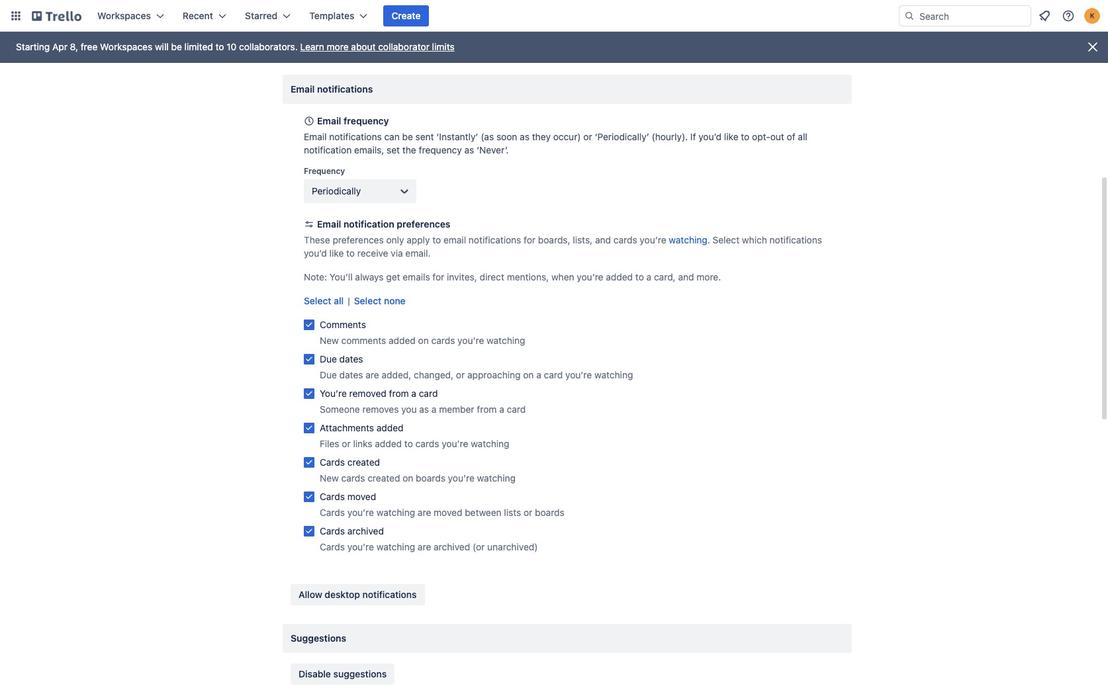 Task type: vqa. For each thing, say whether or not it's contained in the screenshot.


Task type: locate. For each thing, give the bounding box(es) containing it.
will
[[155, 41, 169, 52]]

to left card,
[[635, 271, 644, 283]]

due
[[320, 353, 337, 365], [320, 369, 337, 381]]

occur)
[[553, 131, 581, 142]]

1 horizontal spatial archived
[[434, 541, 470, 553]]

for left 'boards,'
[[524, 234, 536, 246]]

1 new from the top
[[320, 335, 339, 346]]

note: you'll always get emails for invites, direct mentions, when you're added to a card, and more.
[[304, 271, 721, 283]]

0 horizontal spatial preferences
[[333, 234, 384, 246]]

email notifications can be sent 'instantly' (as soon as they occur) or 'periodically' (hourly). if you'd like to opt-out of all notification emails, set the frequency as 'never'.
[[304, 131, 807, 156]]

frequency
[[344, 115, 389, 126], [419, 144, 462, 156]]

for right emails
[[433, 271, 444, 283]]

2 vertical spatial card
[[507, 404, 526, 415]]

a
[[646, 271, 652, 283], [536, 369, 541, 381], [411, 388, 416, 399], [432, 404, 437, 415], [499, 404, 504, 415]]

0 vertical spatial are
[[366, 369, 379, 381]]

1 vertical spatial due
[[320, 369, 337, 381]]

0 horizontal spatial as
[[419, 404, 429, 415]]

'never'.
[[477, 144, 509, 156]]

someone removes you as a member from a card
[[320, 404, 526, 415]]

email down the learn
[[291, 83, 315, 95]]

watching
[[669, 234, 707, 246], [487, 335, 525, 346], [594, 369, 633, 381], [471, 438, 509, 449], [477, 473, 516, 484], [377, 507, 415, 518], [377, 541, 415, 553]]

workspaces up free
[[97, 10, 151, 21]]

0 vertical spatial boards
[[416, 473, 445, 484]]

these preferences only apply to email notifications for boards, lists, and cards you're watching
[[304, 234, 707, 246]]

(hourly).
[[652, 131, 688, 142]]

workspaces down workspaces 'dropdown button'
[[100, 41, 152, 52]]

0 vertical spatial card
[[544, 369, 563, 381]]

mentions,
[[507, 271, 549, 283]]

notifications down "email frequency"
[[329, 131, 382, 142]]

created down cards created at bottom
[[368, 473, 400, 484]]

preferences up the receive at the left of the page
[[333, 234, 384, 246]]

email down the email notifications
[[317, 115, 341, 126]]

you'd down these on the left of the page
[[304, 248, 327, 259]]

when
[[551, 271, 574, 283]]

0 horizontal spatial like
[[329, 248, 344, 259]]

0 vertical spatial as
[[520, 131, 530, 142]]

select right "|"
[[354, 295, 381, 306]]

notification up frequency
[[304, 144, 352, 156]]

boards up cards you're watching are moved between lists or boards
[[416, 473, 445, 484]]

are up removed
[[366, 369, 379, 381]]

create
[[392, 10, 421, 21]]

preferences up apply
[[397, 218, 450, 230]]

unarchived)
[[487, 541, 538, 553]]

be inside email notifications can be sent 'instantly' (as soon as they occur) or 'periodically' (hourly). if you'd like to opt-out of all notification emails, set the frequency as 'never'.
[[402, 131, 413, 142]]

limited
[[184, 41, 213, 52]]

1 vertical spatial like
[[329, 248, 344, 259]]

you'd right the if
[[699, 131, 722, 142]]

'instantly'
[[437, 131, 478, 142]]

get
[[386, 271, 400, 283]]

templates button
[[301, 5, 376, 26]]

0 vertical spatial be
[[171, 41, 182, 52]]

(as
[[481, 131, 494, 142]]

notifications inside email notifications can be sent 'instantly' (as soon as they occur) or 'periodically' (hourly). if you'd like to opt-out of all notification emails, set the frequency as 'never'.
[[329, 131, 382, 142]]

frequency up emails,
[[344, 115, 389, 126]]

all left "|"
[[334, 295, 344, 306]]

0 vertical spatial and
[[595, 234, 611, 246]]

0 horizontal spatial all
[[334, 295, 344, 306]]

on for cards
[[418, 335, 429, 346]]

2 horizontal spatial select
[[713, 234, 740, 246]]

boards right the lists
[[535, 507, 565, 518]]

due for due dates
[[320, 353, 337, 365]]

boards
[[416, 473, 445, 484], [535, 507, 565, 518]]

workspaces
[[97, 10, 151, 21], [100, 41, 152, 52]]

dates down the comments
[[339, 353, 363, 365]]

1 horizontal spatial preferences
[[397, 218, 450, 230]]

1 vertical spatial new
[[320, 473, 339, 484]]

2 due from the top
[[320, 369, 337, 381]]

soon
[[496, 131, 517, 142]]

8,
[[70, 41, 78, 52]]

moved up cards archived
[[347, 491, 376, 502]]

5 cards from the top
[[320, 541, 345, 553]]

or right occur)
[[583, 131, 592, 142]]

select right .
[[713, 234, 740, 246]]

0 horizontal spatial for
[[433, 271, 444, 283]]

added up added,
[[389, 335, 416, 346]]

disable suggestions
[[299, 669, 387, 680]]

0 horizontal spatial archived
[[347, 526, 384, 537]]

lists
[[504, 507, 521, 518]]

0 vertical spatial dates
[[339, 353, 363, 365]]

Search field
[[915, 6, 1031, 26]]

to left email
[[432, 234, 441, 246]]

notification
[[304, 144, 352, 156], [344, 218, 394, 230]]

comments
[[320, 319, 366, 330]]

links
[[353, 438, 372, 449]]

removes
[[362, 404, 399, 415]]

created down links
[[347, 457, 380, 468]]

or
[[583, 131, 592, 142], [456, 369, 465, 381], [342, 438, 351, 449], [524, 507, 532, 518]]

0 horizontal spatial from
[[389, 388, 409, 399]]

watching link
[[669, 234, 707, 246]]

1 due from the top
[[320, 353, 337, 365]]

are up cards you're watching are archived (or unarchived)
[[418, 507, 431, 518]]

1 vertical spatial frequency
[[419, 144, 462, 156]]

cards up changed,
[[431, 335, 455, 346]]

email
[[444, 234, 466, 246]]

dates down due dates on the bottom left of page
[[339, 369, 363, 381]]

and right lists,
[[595, 234, 611, 246]]

.
[[707, 234, 710, 246]]

1 cards from the top
[[320, 457, 345, 468]]

cards
[[613, 234, 637, 246], [431, 335, 455, 346], [415, 438, 439, 449], [341, 473, 365, 484]]

. select which notifications you'd like to receive via email.
[[304, 234, 822, 259]]

0 horizontal spatial moved
[[347, 491, 376, 502]]

1 horizontal spatial moved
[[434, 507, 462, 518]]

email notification preferences
[[317, 218, 450, 230]]

set
[[387, 144, 400, 156]]

only
[[386, 234, 404, 246]]

cards for cards you're watching are archived (or unarchived)
[[320, 541, 345, 553]]

email up these on the left of the page
[[317, 218, 341, 230]]

0 vertical spatial like
[[724, 131, 738, 142]]

which
[[742, 234, 767, 246]]

0 vertical spatial new
[[320, 335, 339, 346]]

to
[[216, 41, 224, 52], [741, 131, 750, 142], [432, 234, 441, 246], [346, 248, 355, 259], [635, 271, 644, 283], [404, 438, 413, 449]]

0 horizontal spatial boards
[[416, 473, 445, 484]]

as left they
[[520, 131, 530, 142]]

starting
[[16, 41, 50, 52]]

1 vertical spatial for
[[433, 271, 444, 283]]

1 horizontal spatial from
[[477, 404, 497, 415]]

to inside . select which notifications you'd like to receive via email.
[[346, 248, 355, 259]]

preferences
[[397, 218, 450, 230], [333, 234, 384, 246]]

via
[[391, 248, 403, 259]]

select down "note:"
[[304, 295, 331, 306]]

cards for cards you're watching are moved between lists or boards
[[320, 507, 345, 518]]

1 vertical spatial created
[[368, 473, 400, 484]]

archived down cards moved at the left of the page
[[347, 526, 384, 537]]

0 horizontal spatial on
[[403, 473, 413, 484]]

0 horizontal spatial you'd
[[304, 248, 327, 259]]

allow desktop notifications link
[[291, 585, 425, 606]]

email.
[[405, 248, 431, 259]]

and
[[595, 234, 611, 246], [678, 271, 694, 283]]

notifications right desktop
[[363, 589, 417, 600]]

like left opt-
[[724, 131, 738, 142]]

1 horizontal spatial you'd
[[699, 131, 722, 142]]

0 vertical spatial workspaces
[[97, 10, 151, 21]]

email for email notifications can be sent 'instantly' (as soon as they occur) or 'periodically' (hourly). if you'd like to opt-out of all notification emails, set the frequency as 'never'.
[[304, 131, 327, 142]]

1 horizontal spatial for
[[524, 234, 536, 246]]

0 horizontal spatial be
[[171, 41, 182, 52]]

1 vertical spatial workspaces
[[100, 41, 152, 52]]

2 horizontal spatial card
[[544, 369, 563, 381]]

2 new from the top
[[320, 473, 339, 484]]

1 horizontal spatial boards
[[535, 507, 565, 518]]

new down 'comments'
[[320, 335, 339, 346]]

new down cards created at bottom
[[320, 473, 339, 484]]

1 horizontal spatial like
[[724, 131, 738, 142]]

0 vertical spatial from
[[389, 388, 409, 399]]

dates for due dates are added, changed, or approaching on a card you're watching
[[339, 369, 363, 381]]

1 vertical spatial boards
[[535, 507, 565, 518]]

notifications right which
[[770, 234, 822, 246]]

3 cards from the top
[[320, 507, 345, 518]]

2 dates from the top
[[339, 369, 363, 381]]

moved left between
[[434, 507, 462, 518]]

added
[[606, 271, 633, 283], [389, 335, 416, 346], [376, 422, 403, 434], [375, 438, 402, 449]]

be up the
[[402, 131, 413, 142]]

card down approaching
[[507, 404, 526, 415]]

be right will
[[171, 41, 182, 52]]

cards for cards archived
[[320, 526, 345, 537]]

allow desktop notifications
[[299, 589, 417, 600]]

email inside email notifications can be sent 'instantly' (as soon as they occur) or 'periodically' (hourly). if you'd like to opt-out of all notification emails, set the frequency as 'never'.
[[304, 131, 327, 142]]

email for email notification preferences
[[317, 218, 341, 230]]

frequency down sent
[[419, 144, 462, 156]]

as right the you
[[419, 404, 429, 415]]

1 vertical spatial be
[[402, 131, 413, 142]]

and right card,
[[678, 271, 694, 283]]

you're removed from a card
[[320, 388, 438, 399]]

cards
[[320, 457, 345, 468], [320, 491, 345, 502], [320, 507, 345, 518], [320, 526, 345, 537], [320, 541, 345, 553]]

receive
[[357, 248, 388, 259]]

2 vertical spatial on
[[403, 473, 413, 484]]

changed,
[[414, 369, 454, 381]]

a up the you
[[411, 388, 416, 399]]

1 vertical spatial all
[[334, 295, 344, 306]]

from down added,
[[389, 388, 409, 399]]

all right "of"
[[798, 131, 807, 142]]

on down the files or links added to cards you're watching
[[403, 473, 413, 484]]

card up someone removes you as a member from a card
[[419, 388, 438, 399]]

1 horizontal spatial all
[[798, 131, 807, 142]]

limits
[[432, 41, 455, 52]]

1 vertical spatial are
[[418, 507, 431, 518]]

added,
[[382, 369, 411, 381]]

0 vertical spatial notification
[[304, 144, 352, 156]]

1 horizontal spatial select
[[354, 295, 381, 306]]

1 dates from the top
[[339, 353, 363, 365]]

1 vertical spatial preferences
[[333, 234, 384, 246]]

all
[[798, 131, 807, 142], [334, 295, 344, 306]]

1 horizontal spatial on
[[418, 335, 429, 346]]

create button
[[384, 5, 429, 26]]

opt-
[[752, 131, 770, 142]]

1 vertical spatial archived
[[434, 541, 470, 553]]

1 vertical spatial on
[[523, 369, 534, 381]]

desktop
[[325, 589, 360, 600]]

suggestions
[[333, 669, 387, 680]]

0 vertical spatial archived
[[347, 526, 384, 537]]

to left opt-
[[741, 131, 750, 142]]

archived left (or
[[434, 541, 470, 553]]

2 horizontal spatial as
[[520, 131, 530, 142]]

on up changed,
[[418, 335, 429, 346]]

to left the receive at the left of the page
[[346, 248, 355, 259]]

0 vertical spatial you'd
[[699, 131, 722, 142]]

or inside email notifications can be sent 'instantly' (as soon as they occur) or 'periodically' (hourly). if you'd like to opt-out of all notification emails, set the frequency as 'never'.
[[583, 131, 592, 142]]

approaching
[[467, 369, 521, 381]]

1 vertical spatial from
[[477, 404, 497, 415]]

due dates are added, changed, or approaching on a card you're watching
[[320, 369, 633, 381]]

card right approaching
[[544, 369, 563, 381]]

new comments added on cards you're watching
[[320, 335, 525, 346]]

2 vertical spatial are
[[418, 541, 431, 553]]

on right approaching
[[523, 369, 534, 381]]

0 vertical spatial all
[[798, 131, 807, 142]]

as down 'instantly'
[[464, 144, 474, 156]]

switch to… image
[[9, 9, 23, 23]]

as
[[520, 131, 530, 142], [464, 144, 474, 156], [419, 404, 429, 415]]

to left "10"
[[216, 41, 224, 52]]

email up frequency
[[304, 131, 327, 142]]

learn more about collaborator limits link
[[300, 41, 455, 52]]

0 horizontal spatial frequency
[[344, 115, 389, 126]]

are down cards you're watching are moved between lists or boards
[[418, 541, 431, 553]]

collaborator
[[378, 41, 430, 52]]

1 horizontal spatial be
[[402, 131, 413, 142]]

0 horizontal spatial card
[[419, 388, 438, 399]]

2 horizontal spatial on
[[523, 369, 534, 381]]

email for email notifications
[[291, 83, 315, 95]]

1 vertical spatial dates
[[339, 369, 363, 381]]

select inside . select which notifications you'd like to receive via email.
[[713, 234, 740, 246]]

4 cards from the top
[[320, 526, 345, 537]]

2 cards from the top
[[320, 491, 345, 502]]

1 horizontal spatial card
[[507, 404, 526, 415]]

from right "member"
[[477, 404, 497, 415]]

0 vertical spatial due
[[320, 353, 337, 365]]

1 horizontal spatial frequency
[[419, 144, 462, 156]]

boards,
[[538, 234, 570, 246]]

10
[[227, 41, 237, 52]]

1 vertical spatial you'd
[[304, 248, 327, 259]]

files or links added to cards you're watching
[[320, 438, 509, 449]]

new for new cards created on boards you're watching
[[320, 473, 339, 484]]

0 vertical spatial on
[[418, 335, 429, 346]]

notifications inside allow desktop notifications 'link'
[[363, 589, 417, 600]]

notification up the receive at the left of the page
[[344, 218, 394, 230]]

1 vertical spatial as
[[464, 144, 474, 156]]

always
[[355, 271, 384, 283]]

1 horizontal spatial as
[[464, 144, 474, 156]]

created
[[347, 457, 380, 468], [368, 473, 400, 484]]

1 vertical spatial and
[[678, 271, 694, 283]]

or right the lists
[[524, 507, 532, 518]]

like down these on the left of the page
[[329, 248, 344, 259]]

email
[[291, 83, 315, 95], [317, 115, 341, 126], [304, 131, 327, 142], [317, 218, 341, 230]]

1 vertical spatial moved
[[434, 507, 462, 518]]



Task type: describe. For each thing, give the bounding box(es) containing it.
can
[[384, 131, 400, 142]]

open information menu image
[[1062, 9, 1075, 23]]

select all | select none
[[304, 295, 406, 306]]

like inside . select which notifications you'd like to receive via email.
[[329, 248, 344, 259]]

recent
[[183, 10, 213, 21]]

the
[[402, 144, 416, 156]]

notifications inside . select which notifications you'd like to receive via email.
[[770, 234, 822, 246]]

member
[[439, 404, 474, 415]]

kendallparks02 (kendallparks02) image
[[1084, 8, 1100, 24]]

free
[[81, 41, 98, 52]]

'periodically'
[[595, 131, 649, 142]]

you'd inside . select which notifications you'd like to receive via email.
[[304, 248, 327, 259]]

a right approaching
[[536, 369, 541, 381]]

due for due dates are added, changed, or approaching on a card you're watching
[[320, 369, 337, 381]]

workspaces inside 'dropdown button'
[[97, 10, 151, 21]]

0 horizontal spatial select
[[304, 295, 331, 306]]

periodically
[[312, 185, 361, 197]]

workspaces button
[[89, 5, 172, 26]]

card,
[[654, 271, 676, 283]]

cards archived
[[320, 526, 384, 537]]

sent
[[415, 131, 434, 142]]

frequency
[[304, 166, 345, 176]]

email frequency
[[317, 115, 389, 126]]

added down removes
[[376, 422, 403, 434]]

lists,
[[573, 234, 593, 246]]

are for cards moved
[[418, 507, 431, 518]]

|
[[348, 295, 350, 306]]

select none button
[[354, 295, 406, 308]]

removed
[[349, 388, 386, 399]]

recent button
[[175, 5, 234, 26]]

select all button
[[304, 295, 344, 308]]

search image
[[904, 11, 915, 21]]

a down approaching
[[499, 404, 504, 415]]

they
[[532, 131, 551, 142]]

1 horizontal spatial and
[[678, 271, 694, 283]]

email notifications
[[291, 83, 373, 95]]

primary element
[[0, 0, 1108, 32]]

these
[[304, 234, 330, 246]]

comments
[[341, 335, 386, 346]]

0 vertical spatial preferences
[[397, 218, 450, 230]]

more
[[327, 41, 349, 52]]

starred button
[[237, 5, 299, 26]]

disable
[[299, 669, 331, 680]]

about
[[351, 41, 376, 52]]

0 vertical spatial frequency
[[344, 115, 389, 126]]

1 vertical spatial notification
[[344, 218, 394, 230]]

attachments
[[320, 422, 374, 434]]

invites,
[[447, 271, 477, 283]]

disable suggestions link
[[291, 664, 395, 685]]

allow
[[299, 589, 322, 600]]

0 horizontal spatial and
[[595, 234, 611, 246]]

apply
[[407, 234, 430, 246]]

due dates
[[320, 353, 363, 365]]

to down the you
[[404, 438, 413, 449]]

back to home image
[[32, 5, 81, 26]]

cards right lists,
[[613, 234, 637, 246]]

new cards created on boards you're watching
[[320, 473, 516, 484]]

2 vertical spatial as
[[419, 404, 429, 415]]

0 vertical spatial created
[[347, 457, 380, 468]]

a left "member"
[[432, 404, 437, 415]]

emails
[[403, 271, 430, 283]]

cards created
[[320, 457, 380, 468]]

starting apr 8, free workspaces will be limited to 10 collaborators. learn more about collaborator limits
[[16, 41, 455, 52]]

notification inside email notifications can be sent 'instantly' (as soon as they occur) or 'periodically' (hourly). if you'd like to opt-out of all notification emails, set the frequency as 'never'.
[[304, 144, 352, 156]]

you'd inside email notifications can be sent 'instantly' (as soon as they occur) or 'periodically' (hourly). if you'd like to opt-out of all notification emails, set the frequency as 'never'.
[[699, 131, 722, 142]]

collaborators.
[[239, 41, 298, 52]]

or right changed,
[[456, 369, 465, 381]]

suggestions
[[291, 633, 346, 644]]

dates for due dates
[[339, 353, 363, 365]]

notifications up "email frequency"
[[317, 83, 373, 95]]

cards you're watching are archived (or unarchived)
[[320, 541, 538, 553]]

to inside email notifications can be sent 'instantly' (as soon as they occur) or 'periodically' (hourly). if you'd like to opt-out of all notification emails, set the frequency as 'never'.
[[741, 131, 750, 142]]

none
[[384, 295, 406, 306]]

1 vertical spatial card
[[419, 388, 438, 399]]

new for new comments added on cards you're watching
[[320, 335, 339, 346]]

all inside email notifications can be sent 'instantly' (as soon as they occur) or 'periodically' (hourly). if you'd like to opt-out of all notification emails, set the frequency as 'never'.
[[798, 131, 807, 142]]

added right links
[[375, 438, 402, 449]]

frequency inside email notifications can be sent 'instantly' (as soon as they occur) or 'periodically' (hourly). if you'd like to opt-out of all notification emails, set the frequency as 'never'.
[[419, 144, 462, 156]]

0 vertical spatial moved
[[347, 491, 376, 502]]

learn
[[300, 41, 324, 52]]

0 vertical spatial for
[[524, 234, 536, 246]]

cards down cards created at bottom
[[341, 473, 365, 484]]

someone
[[320, 404, 360, 415]]

on for boards
[[403, 473, 413, 484]]

you'll
[[330, 271, 353, 283]]

are for cards archived
[[418, 541, 431, 553]]

between
[[465, 507, 502, 518]]

files
[[320, 438, 339, 449]]

you
[[401, 404, 417, 415]]

cards down someone removes you as a member from a card
[[415, 438, 439, 449]]

of
[[787, 131, 795, 142]]

cards for cards moved
[[320, 491, 345, 502]]

more.
[[697, 271, 721, 283]]

starred
[[245, 10, 278, 21]]

you're
[[320, 388, 347, 399]]

apr
[[52, 41, 67, 52]]

added left card,
[[606, 271, 633, 283]]

if
[[690, 131, 696, 142]]

attachments added
[[320, 422, 403, 434]]

templates
[[309, 10, 354, 21]]

emails,
[[354, 144, 384, 156]]

direct
[[480, 271, 504, 283]]

cards for cards created
[[320, 457, 345, 468]]

or down attachments
[[342, 438, 351, 449]]

cards you're watching are moved between lists or boards
[[320, 507, 565, 518]]

0 notifications image
[[1037, 8, 1053, 24]]

notifications up direct
[[469, 234, 521, 246]]

note:
[[304, 271, 327, 283]]

a left card,
[[646, 271, 652, 283]]

email for email frequency
[[317, 115, 341, 126]]

like inside email notifications can be sent 'instantly' (as soon as they occur) or 'periodically' (hourly). if you'd like to opt-out of all notification emails, set the frequency as 'never'.
[[724, 131, 738, 142]]



